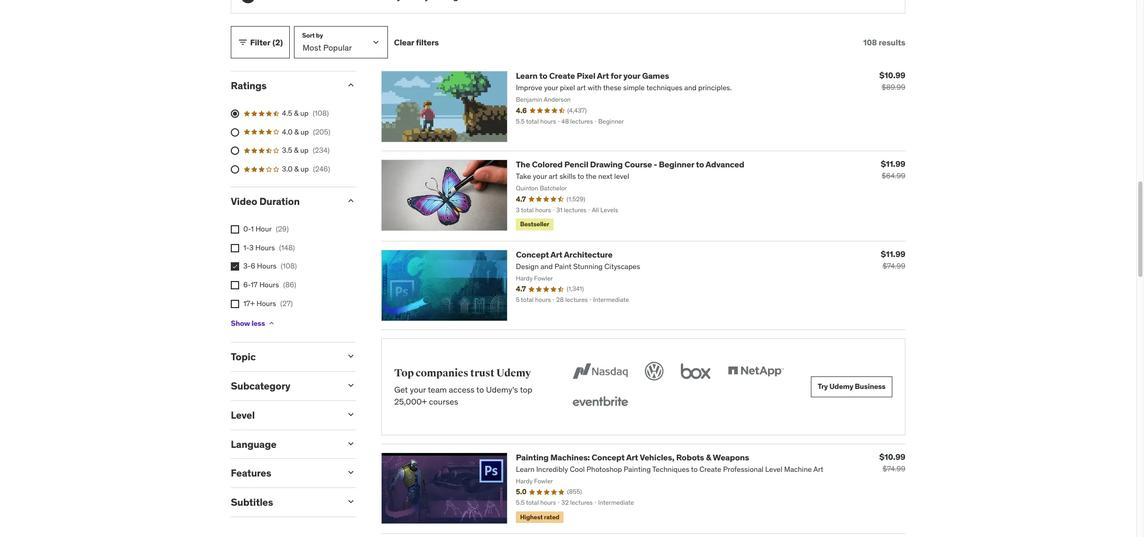 Task type: vqa. For each thing, say whether or not it's contained in the screenshot.
"LESS" on the left bottom of page
yes



Task type: describe. For each thing, give the bounding box(es) containing it.
netapp image
[[726, 360, 786, 383]]

try udemy business
[[818, 383, 886, 392]]

xsmall image for 6-
[[231, 282, 239, 290]]

beginner
[[659, 159, 694, 170]]

trust
[[470, 367, 495, 380]]

small image for level
[[346, 410, 356, 420]]

$11.99 $64.99
[[881, 159, 906, 181]]

advanced
[[706, 159, 744, 170]]

17+
[[243, 299, 255, 308]]

video duration button
[[231, 196, 337, 208]]

udemy's
[[486, 385, 518, 395]]

1
[[251, 225, 254, 234]]

create
[[549, 71, 575, 81]]

3-6 hours (108)
[[243, 262, 297, 271]]

1 vertical spatial concept
[[592, 453, 625, 463]]

& for 4.0
[[294, 127, 299, 137]]

4.5
[[282, 109, 292, 118]]

& for 3.0
[[294, 164, 299, 174]]

2 vertical spatial art
[[626, 453, 638, 463]]

3-
[[243, 262, 251, 271]]

top
[[520, 385, 532, 395]]

(2)
[[273, 37, 283, 47]]

$11.99 for the colored pencil drawing course - beginner to advanced
[[881, 159, 906, 169]]

level
[[231, 409, 255, 422]]

filter (2)
[[250, 37, 283, 47]]

xsmall image for 17+
[[231, 300, 239, 308]]

4.0
[[282, 127, 293, 137]]

games
[[642, 71, 669, 81]]

small image for language
[[346, 439, 356, 449]]

hours for 6-17 hours
[[259, 280, 279, 290]]

top
[[394, 367, 414, 380]]

udemy inside the top companies trust udemy get your team access to udemy's top 25,000+ courses
[[496, 367, 531, 380]]

0 horizontal spatial art
[[551, 250, 563, 260]]

up for 4.5 & up
[[300, 109, 309, 118]]

$10.99 $89.99
[[879, 70, 906, 92]]

team
[[428, 385, 447, 395]]

top companies trust udemy get your team access to udemy's top 25,000+ courses
[[394, 367, 532, 407]]

concept art architecture
[[516, 250, 613, 260]]

ratings button
[[231, 80, 337, 92]]

for
[[611, 71, 622, 81]]

the colored pencil drawing course - beginner to advanced link
[[516, 159, 744, 170]]

show less button
[[231, 313, 276, 334]]

try udemy business link
[[811, 377, 893, 398]]

4.0 & up (205)
[[282, 127, 330, 137]]

1 horizontal spatial to
[[539, 71, 548, 81]]

subcategory button
[[231, 380, 337, 393]]

0 horizontal spatial concept
[[516, 250, 549, 260]]

3.5 & up (234)
[[282, 146, 330, 155]]

painting machines: concept art vehicles, robots & weapons link
[[516, 453, 749, 463]]

$11.99 for concept art architecture
[[881, 249, 906, 259]]

features
[[231, 468, 271, 480]]

companies
[[416, 367, 468, 380]]

small image for subtitles
[[346, 497, 356, 508]]

108
[[863, 37, 877, 47]]

(246)
[[313, 164, 330, 174]]

vehicles,
[[640, 453, 675, 463]]

subcategory
[[231, 380, 290, 393]]

(205)
[[313, 127, 330, 137]]

learn to create pixel art for your games
[[516, 71, 669, 81]]

filter
[[250, 37, 270, 47]]

small image
[[346, 80, 356, 90]]

duration
[[259, 196, 300, 208]]

xsmall image for 3-
[[231, 263, 239, 271]]

clear
[[394, 37, 414, 47]]

clear filters button
[[394, 26, 439, 59]]

video duration
[[231, 196, 300, 208]]

3.5
[[282, 146, 292, 155]]

hours for 1-3 hours
[[255, 243, 275, 253]]

topic
[[231, 351, 256, 364]]

learn
[[516, 71, 538, 81]]

$10.99 for learn to create pixel art for your games
[[879, 70, 906, 81]]

up for 4.0 & up
[[301, 127, 309, 137]]

colored
[[532, 159, 563, 170]]

(148)
[[279, 243, 295, 253]]

(108) for 3-6 hours (108)
[[281, 262, 297, 271]]

the
[[516, 159, 530, 170]]

108 results
[[863, 37, 906, 47]]

business
[[855, 383, 886, 392]]

features button
[[231, 468, 337, 480]]

$89.99
[[882, 83, 906, 92]]

-
[[654, 159, 657, 170]]

video
[[231, 196, 257, 208]]



Task type: locate. For each thing, give the bounding box(es) containing it.
1 vertical spatial $10.99
[[879, 452, 906, 463]]

art left for
[[597, 71, 609, 81]]

1 horizontal spatial udemy
[[830, 383, 853, 392]]

(108) up (86)
[[281, 262, 297, 271]]

up
[[300, 109, 309, 118], [301, 127, 309, 137], [300, 146, 309, 155], [301, 164, 309, 174]]

up for 3.5 & up
[[300, 146, 309, 155]]

1 vertical spatial (108)
[[281, 262, 297, 271]]

1 vertical spatial art
[[551, 250, 563, 260]]

hours right 17
[[259, 280, 279, 290]]

painting machines: concept art vehicles, robots & weapons
[[516, 453, 749, 463]]

eventbrite image
[[570, 392, 630, 415]]

0-1 hour (29)
[[243, 225, 289, 234]]

concept art architecture link
[[516, 250, 613, 260]]

$74.99 for $10.99
[[883, 465, 906, 474]]

$74.99 inside "$10.99 $74.99"
[[883, 465, 906, 474]]

$10.99 for painting machines: concept art vehicles, robots & weapons
[[879, 452, 906, 463]]

17+ hours (27)
[[243, 299, 293, 308]]

your inside the top companies trust udemy get your team access to udemy's top 25,000+ courses
[[410, 385, 426, 395]]

0 vertical spatial to
[[539, 71, 548, 81]]

1 up from the top
[[300, 109, 309, 118]]

3.0 & up (246)
[[282, 164, 330, 174]]

clear filters
[[394, 37, 439, 47]]

small image
[[238, 37, 248, 48], [346, 196, 356, 207], [346, 352, 356, 362], [346, 381, 356, 391], [346, 410, 356, 420], [346, 439, 356, 449], [346, 468, 356, 479], [346, 497, 356, 508]]

get
[[394, 385, 408, 395]]

2 horizontal spatial art
[[626, 453, 638, 463]]

$11.99 $74.99
[[881, 249, 906, 271]]

1 horizontal spatial your
[[623, 71, 640, 81]]

(108) up the (205)
[[313, 109, 329, 118]]

3 xsmall image from the top
[[231, 282, 239, 290]]

machines:
[[550, 453, 590, 463]]

hours right 3
[[255, 243, 275, 253]]

courses
[[429, 397, 458, 407]]

filters
[[416, 37, 439, 47]]

0-
[[243, 225, 251, 234]]

painting
[[516, 453, 549, 463]]

1 horizontal spatial (108)
[[313, 109, 329, 118]]

& right 3.0
[[294, 164, 299, 174]]

up left (246)
[[301, 164, 309, 174]]

pixel
[[577, 71, 596, 81]]

$74.99 inside $11.99 $74.99
[[883, 262, 906, 271]]

language button
[[231, 438, 337, 451]]

the colored pencil drawing course - beginner to advanced
[[516, 159, 744, 170]]

3.0
[[282, 164, 293, 174]]

xsmall image left 17+
[[231, 300, 239, 308]]

0 horizontal spatial to
[[476, 385, 484, 395]]

xsmall image left 3-
[[231, 263, 239, 271]]

concept
[[516, 250, 549, 260], [592, 453, 625, 463]]

up left the (205)
[[301, 127, 309, 137]]

up for 3.0 & up
[[301, 164, 309, 174]]

pencil
[[564, 159, 588, 170]]

2 vertical spatial to
[[476, 385, 484, 395]]

art left vehicles,
[[626, 453, 638, 463]]

6-
[[243, 280, 251, 290]]

0 horizontal spatial xsmall image
[[231, 226, 239, 234]]

(108)
[[313, 109, 329, 118], [281, 262, 297, 271]]

25,000+
[[394, 397, 427, 407]]

nasdaq image
[[570, 360, 630, 383]]

$74.99 for $11.99
[[883, 262, 906, 271]]

small image for video duration
[[346, 196, 356, 207]]

0 vertical spatial $10.99
[[879, 70, 906, 81]]

to inside the top companies trust udemy get your team access to udemy's top 25,000+ courses
[[476, 385, 484, 395]]

2 $74.99 from the top
[[883, 465, 906, 474]]

udemy up udemy's
[[496, 367, 531, 380]]

xsmall image
[[231, 226, 239, 234], [267, 320, 276, 328]]

& right 4.5 on the top left of page
[[294, 109, 299, 118]]

learn to create pixel art for your games link
[[516, 71, 669, 81]]

0 vertical spatial (108)
[[313, 109, 329, 118]]

0 horizontal spatial udemy
[[496, 367, 531, 380]]

xsmall image left '1-'
[[231, 244, 239, 253]]

access
[[449, 385, 475, 395]]

& right 4.0
[[294, 127, 299, 137]]

small image for features
[[346, 468, 356, 479]]

&
[[294, 109, 299, 118], [294, 127, 299, 137], [294, 146, 299, 155], [294, 164, 299, 174], [706, 453, 711, 463]]

& for 4.5
[[294, 109, 299, 118]]

2 $10.99 from the top
[[879, 452, 906, 463]]

& right 3.5
[[294, 146, 299, 155]]

0 vertical spatial udemy
[[496, 367, 531, 380]]

1 vertical spatial to
[[696, 159, 704, 170]]

xsmall image left 0-
[[231, 226, 239, 234]]

hours right 17+
[[257, 299, 276, 308]]

1 $11.99 from the top
[[881, 159, 906, 169]]

6
[[251, 262, 255, 271]]

subtitles button
[[231, 497, 337, 509]]

up left (234)
[[300, 146, 309, 155]]

(108) for 4.5 & up (108)
[[313, 109, 329, 118]]

3 up from the top
[[300, 146, 309, 155]]

less
[[252, 319, 265, 328]]

language
[[231, 438, 276, 451]]

1 horizontal spatial art
[[597, 71, 609, 81]]

up right 4.5 on the top left of page
[[300, 109, 309, 118]]

architecture
[[564, 250, 613, 260]]

2 horizontal spatial to
[[696, 159, 704, 170]]

xsmall image inside "show less" button
[[267, 320, 276, 328]]

0 vertical spatial xsmall image
[[231, 226, 239, 234]]

0 vertical spatial concept
[[516, 250, 549, 260]]

1 vertical spatial udemy
[[830, 383, 853, 392]]

ratings
[[231, 80, 267, 92]]

art left architecture
[[551, 250, 563, 260]]

$10.99 $74.99
[[879, 452, 906, 474]]

topic button
[[231, 351, 337, 364]]

1 vertical spatial your
[[410, 385, 426, 395]]

art
[[597, 71, 609, 81], [551, 250, 563, 260], [626, 453, 638, 463]]

show less
[[231, 319, 265, 328]]

robots
[[676, 453, 704, 463]]

3
[[249, 243, 254, 253]]

& for 3.5
[[294, 146, 299, 155]]

1 vertical spatial $11.99
[[881, 249, 906, 259]]

2 $11.99 from the top
[[881, 249, 906, 259]]

4 up from the top
[[301, 164, 309, 174]]

1 vertical spatial $74.99
[[883, 465, 906, 474]]

1 horizontal spatial concept
[[592, 453, 625, 463]]

(86)
[[283, 280, 296, 290]]

0 vertical spatial $74.99
[[883, 262, 906, 271]]

(234)
[[313, 146, 330, 155]]

0 vertical spatial your
[[623, 71, 640, 81]]

1 horizontal spatial xsmall image
[[267, 320, 276, 328]]

hours for 3-6 hours
[[257, 262, 277, 271]]

udemy
[[496, 367, 531, 380], [830, 383, 853, 392]]

try
[[818, 383, 828, 392]]

level button
[[231, 409, 337, 422]]

4 xsmall image from the top
[[231, 300, 239, 308]]

your
[[623, 71, 640, 81], [410, 385, 426, 395]]

show
[[231, 319, 250, 328]]

(29)
[[276, 225, 289, 234]]

$64.99
[[882, 171, 906, 181]]

box image
[[678, 360, 713, 383]]

1 xsmall image from the top
[[231, 244, 239, 253]]

xsmall image right less
[[267, 320, 276, 328]]

hours right 6
[[257, 262, 277, 271]]

to down trust
[[476, 385, 484, 395]]

2 up from the top
[[301, 127, 309, 137]]

your up the 25,000+ in the left bottom of the page
[[410, 385, 426, 395]]

& right robots
[[706, 453, 711, 463]]

results
[[879, 37, 906, 47]]

to
[[539, 71, 548, 81], [696, 159, 704, 170], [476, 385, 484, 395]]

small image for subcategory
[[346, 381, 356, 391]]

hours
[[255, 243, 275, 253], [257, 262, 277, 271], [259, 280, 279, 290], [257, 299, 276, 308]]

$11.99
[[881, 159, 906, 169], [881, 249, 906, 259]]

to right learn
[[539, 71, 548, 81]]

xsmall image for 1-
[[231, 244, 239, 253]]

2 xsmall image from the top
[[231, 263, 239, 271]]

0 horizontal spatial your
[[410, 385, 426, 395]]

0 horizontal spatial (108)
[[281, 262, 297, 271]]

1-
[[243, 243, 249, 253]]

1 $10.99 from the top
[[879, 70, 906, 81]]

small image for topic
[[346, 352, 356, 362]]

1 vertical spatial xsmall image
[[267, 320, 276, 328]]

volkswagen image
[[643, 360, 666, 383]]

0 vertical spatial art
[[597, 71, 609, 81]]

your right for
[[623, 71, 640, 81]]

xsmall image
[[231, 244, 239, 253], [231, 263, 239, 271], [231, 282, 239, 290], [231, 300, 239, 308]]

to right beginner
[[696, 159, 704, 170]]

hour
[[256, 225, 272, 234]]

6-17 hours (86)
[[243, 280, 296, 290]]

udemy right try
[[830, 383, 853, 392]]

0 vertical spatial $11.99
[[881, 159, 906, 169]]

17
[[251, 280, 258, 290]]

xsmall image left 6- in the left bottom of the page
[[231, 282, 239, 290]]

108 results status
[[863, 37, 906, 47]]

drawing
[[590, 159, 623, 170]]

1 $74.99 from the top
[[883, 262, 906, 271]]

course
[[625, 159, 652, 170]]

(27)
[[280, 299, 293, 308]]



